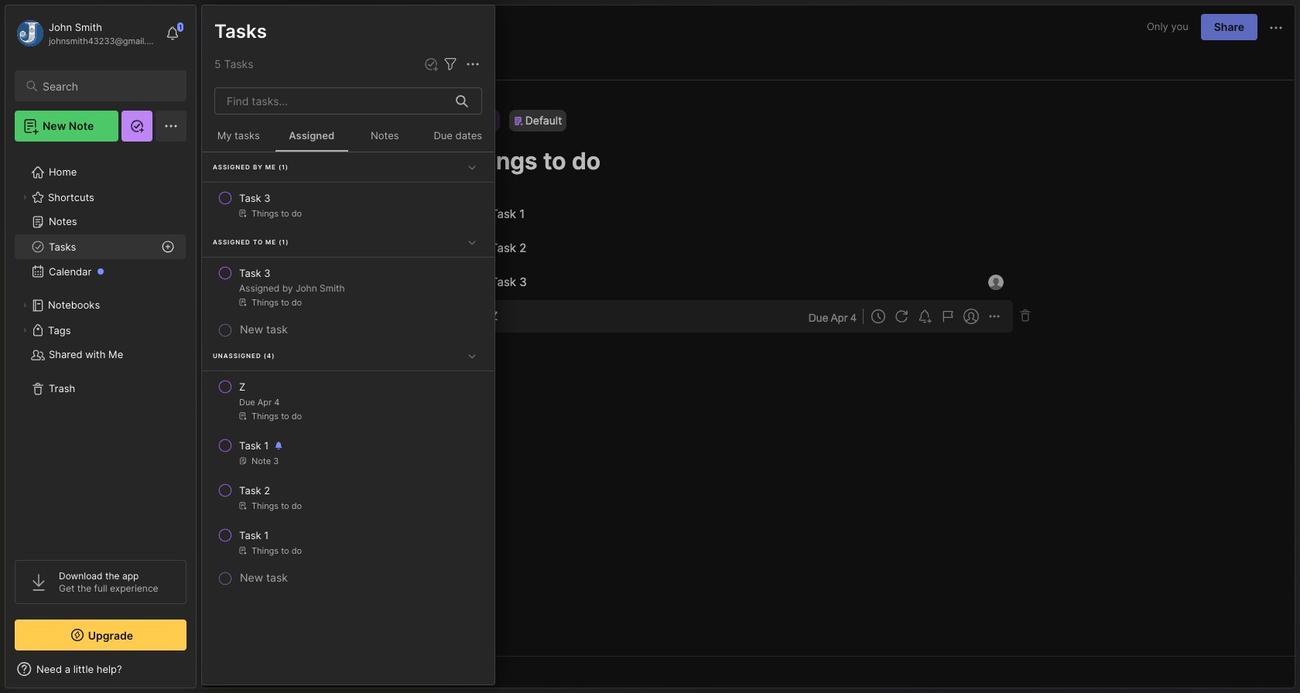 Task type: vqa. For each thing, say whether or not it's contained in the screenshot.
clear button
no



Task type: locate. For each thing, give the bounding box(es) containing it.
Account field
[[15, 18, 158, 49]]

row group
[[202, 152, 495, 590]]

3 row from the top
[[208, 373, 488, 429]]

None search field
[[43, 77, 173, 95]]

task 1 9 cell
[[239, 528, 269, 543]]

tree
[[5, 151, 196, 546]]

Search text field
[[43, 79, 173, 94]]

WHAT'S NEW field
[[5, 657, 196, 682]]

row
[[208, 184, 488, 226], [208, 259, 488, 315], [208, 373, 488, 429], [208, 432, 488, 474], [208, 477, 488, 519], [208, 522, 488, 563]]

add tag image
[[238, 663, 256, 682]]

expand note image
[[213, 18, 231, 36]]

task 3 3 cell
[[239, 265, 271, 281]]

click to collapse image
[[195, 665, 207, 683]]

main element
[[0, 0, 201, 694]]

collapse assignedbyme image
[[464, 159, 480, 175]]

note window element
[[201, 5, 1296, 689]]

task 1 7 cell
[[239, 438, 269, 454]]

collapse unassigned image
[[464, 348, 480, 364]]

expand notebooks image
[[20, 301, 29, 310]]

5 row from the top
[[208, 477, 488, 519]]

task 2 8 cell
[[239, 483, 270, 498]]

z 6 cell
[[239, 379, 245, 395]]



Task type: describe. For each thing, give the bounding box(es) containing it.
more actions and view options image
[[464, 55, 482, 74]]

new task image
[[423, 57, 439, 72]]

6 row from the top
[[208, 522, 488, 563]]

Find tasks… text field
[[217, 88, 447, 114]]

filter tasks image
[[441, 55, 460, 74]]

Note Editor text field
[[202, 80, 1295, 656]]

expand tags image
[[20, 326, 29, 335]]

4 row from the top
[[208, 432, 488, 474]]

add a reminder image
[[211, 663, 230, 682]]

tree inside main element
[[5, 151, 196, 546]]

1 row from the top
[[208, 184, 488, 226]]

collapse assignedtome image
[[464, 234, 480, 250]]

task 3 1 cell
[[239, 190, 271, 206]]

none search field inside main element
[[43, 77, 173, 95]]

Filter tasks field
[[441, 55, 460, 74]]

2 row from the top
[[208, 259, 488, 315]]

More actions and view options field
[[460, 55, 482, 74]]



